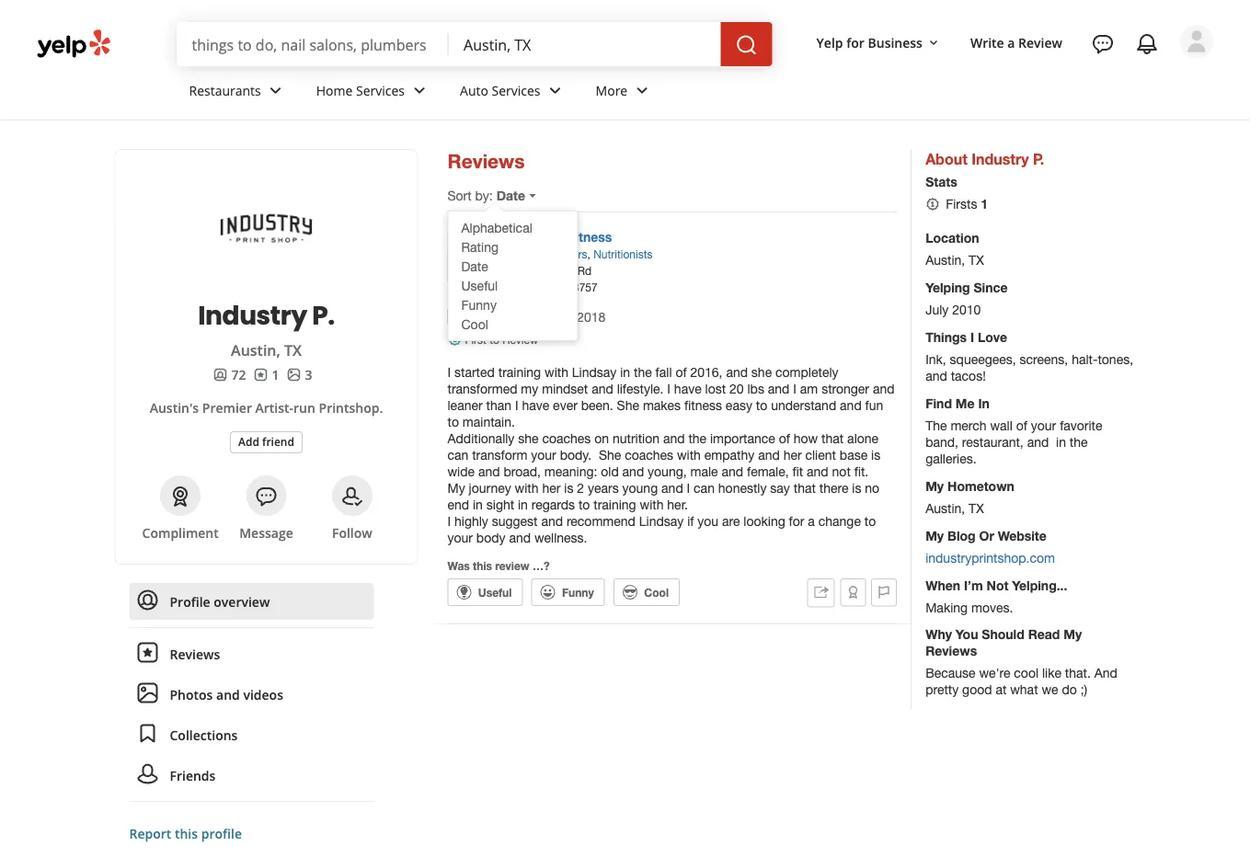 Task type: describe. For each thing, give the bounding box(es) containing it.
was
[[448, 559, 470, 572]]

report
[[129, 825, 171, 843]]

old
[[601, 464, 619, 479]]

0 horizontal spatial of
[[676, 365, 687, 380]]

ever
[[553, 398, 578, 413]]

date for by:
[[497, 188, 526, 203]]

friends
[[170, 767, 216, 785]]

0 vertical spatial 1
[[981, 196, 988, 212]]

with up mindset
[[545, 365, 569, 380]]

1 horizontal spatial have
[[674, 381, 702, 397]]

0 vertical spatial she
[[752, 365, 772, 380]]

or
[[980, 528, 995, 543]]

photos element
[[287, 365, 312, 384]]

1 vertical spatial useful
[[478, 586, 512, 599]]

notifications image
[[1137, 33, 1159, 55]]

reviews link
[[129, 636, 374, 673]]

review for first to review
[[503, 333, 538, 346]]

tx inside the embody fitness trainers , nutritionists 6800 burnet rd austin, tx 78757
[[551, 281, 564, 294]]

ruby a. image
[[1181, 25, 1214, 58]]

and up 'young' at the bottom
[[623, 464, 644, 479]]

am
[[800, 381, 818, 397]]

premier
[[202, 399, 252, 416]]

by:
[[475, 188, 493, 203]]

broad,
[[504, 464, 541, 479]]

auto services
[[460, 82, 541, 99]]

friends menu item
[[129, 757, 374, 802]]

yelp for business
[[817, 34, 923, 51]]

trainers
[[549, 248, 588, 260]]

makes
[[643, 398, 681, 413]]

young,
[[648, 464, 687, 479]]

with down 'young' at the bottom
[[640, 497, 664, 513]]

i left started
[[448, 365, 451, 380]]

screens,
[[1020, 351, 1069, 367]]

0 vertical spatial cool link
[[449, 315, 577, 334]]

wellness.
[[535, 530, 588, 546]]

to right first
[[490, 333, 500, 346]]

and right lbs at the right top
[[768, 381, 790, 397]]

24 collections v2 image
[[137, 723, 159, 745]]

industry inside industry p. austin, tx
[[198, 297, 307, 334]]

add friend
[[238, 434, 294, 450]]

and up female,
[[758, 448, 780, 463]]

6800
[[514, 264, 539, 277]]

more
[[596, 82, 628, 99]]

reviews inside why you should read my reviews because we're cool like that. and pretty good at what we do ;)
[[926, 644, 977, 659]]

completely
[[776, 365, 839, 380]]

0 vertical spatial funny link
[[449, 295, 577, 315]]

stronger
[[822, 381, 870, 397]]

none field near
[[464, 34, 706, 54]]

1 horizontal spatial can
[[694, 481, 715, 496]]

transform
[[472, 448, 528, 463]]

tx inside location austin, tx
[[969, 252, 984, 267]]

1 horizontal spatial is
[[852, 481, 862, 496]]

of inside "find me in the merch wall of your favorite band, restaurant, and  in the galleries."
[[1017, 418, 1028, 433]]

and inside things i love ink, squeegees, screens, halt-tones, and tacos!
[[926, 368, 948, 383]]

1 horizontal spatial funny
[[562, 586, 594, 599]]

lbs
[[748, 381, 765, 397]]

and up young,
[[663, 431, 685, 446]]

suggest
[[492, 514, 538, 529]]

and down the regards
[[541, 514, 563, 529]]

embody fitness image
[[448, 229, 503, 284]]

things i love ink, squeegees, screens, halt-tones, and tacos!
[[926, 329, 1134, 383]]

0 vertical spatial useful link
[[449, 276, 577, 295]]

Near text field
[[464, 34, 706, 54]]

reviews element
[[254, 365, 279, 384]]

i right than
[[515, 398, 519, 413]]

3
[[305, 366, 312, 383]]

1 vertical spatial funny link
[[532, 579, 605, 606]]

write a review link
[[963, 26, 1070, 59]]

restaurant,
[[962, 434, 1024, 449]]

wide
[[448, 464, 475, 479]]

my inside the i started training with lindsay in the fall of 2016, and she completely transformed my mindset and lifestyle. i have lost 20 lbs and i am stronger and leaner than i have ever been. she makes fitness easy to understand and fun to maintain. additionally she coaches on nutrition and the importance of how that alone can transform your body.  she coaches with empathy and her client base is wide and broad, meaning: old and young, male and female, fit and not fit. my journey with her is 2 years young and i can honestly say that there is no end in sight in regards to training with her. i highly suggest and recommend lindsay if you are looking for a change to your body and wellness.
[[448, 481, 465, 496]]

to down lbs at the right top
[[756, 398, 768, 413]]

0 vertical spatial a
[[1008, 34, 1015, 51]]

and down stronger
[[840, 398, 862, 413]]

24 chevron down v2 image for home services
[[409, 80, 431, 102]]

i up her.
[[687, 481, 690, 496]]

no
[[865, 481, 880, 496]]

1 horizontal spatial of
[[779, 431, 790, 446]]

website
[[998, 528, 1047, 543]]

meaning:
[[545, 464, 598, 479]]

this for profile
[[175, 825, 198, 843]]

additionally
[[448, 431, 515, 446]]

than
[[486, 398, 512, 413]]

and down empathy
[[722, 464, 744, 479]]

auto
[[460, 82, 489, 99]]

i down fall
[[668, 381, 671, 397]]

the inside "find me in the merch wall of your favorite band, restaurant, and  in the galleries."
[[1070, 434, 1088, 449]]

a inside the i started training with lindsay in the fall of 2016, and she completely transformed my mindset and lifestyle. i have lost 20 lbs and i am stronger and leaner than i have ever been. she makes fitness easy to understand and fun to maintain. additionally she coaches on nutrition and the importance of how that alone can transform your body.  she coaches with empathy and her client base is wide and broad, meaning: old and young, male and female, fit and not fit. my journey with her is 2 years young and i can honestly say that there is no end in sight in regards to training with her. i highly suggest and recommend lindsay if you are looking for a change to your body and wellness.
[[808, 514, 815, 529]]

like
[[1043, 666, 1062, 681]]

0 horizontal spatial training
[[499, 365, 541, 380]]

more link
[[581, 66, 668, 120]]

24 chevron down v2 image for auto services
[[544, 80, 566, 102]]

galleries.
[[926, 451, 977, 466]]

maintain.
[[463, 415, 515, 430]]

alphabetical rating date useful funny cool
[[462, 220, 533, 332]]

and down suggest
[[509, 530, 531, 546]]

fun
[[866, 398, 884, 413]]

review
[[495, 559, 530, 572]]

in
[[979, 396, 990, 411]]

with up male
[[677, 448, 701, 463]]

1 vertical spatial cool
[[645, 586, 669, 599]]

and down client
[[807, 464, 829, 479]]

72
[[231, 366, 246, 383]]

…?
[[533, 559, 550, 572]]

austin, inside the embody fitness trainers , nutritionists 6800 burnet rd austin, tx 78757
[[514, 281, 548, 294]]

and up 20 at the right top of page
[[726, 365, 748, 380]]

for inside the i started training with lindsay in the fall of 2016, and she completely transformed my mindset and lifestyle. i have lost 20 lbs and i am stronger and leaner than i have ever been. she makes fitness easy to understand and fun to maintain. additionally she coaches on nutrition and the importance of how that alone can transform your body.  she coaches with empathy and her client base is wide and broad, meaning: old and young, male and female, fit and not fit. my journey with her is 2 years young and i can honestly say that there is no end in sight in regards to training with her. i highly suggest and recommend lindsay if you are looking for a change to your body and wellness.
[[789, 514, 805, 529]]

videos
[[243, 686, 283, 704]]

honestly
[[719, 481, 767, 496]]

24 chevron down v2 image for more
[[632, 80, 654, 102]]

services for auto services
[[492, 82, 541, 99]]

16 friends v2 image
[[213, 368, 228, 382]]

1 horizontal spatial in
[[518, 497, 528, 513]]

rating link
[[449, 237, 577, 257]]

tones,
[[1098, 351, 1134, 367]]

2 horizontal spatial in
[[620, 365, 631, 380]]

profile overview menu item
[[129, 583, 374, 629]]

1 horizontal spatial coaches
[[625, 448, 674, 463]]

at
[[996, 683, 1007, 698]]

reviews inside reviews link
[[170, 646, 220, 663]]

and up journey
[[478, 464, 500, 479]]

and inside menu
[[216, 686, 240, 704]]

when i'm not yelping... making moves.
[[926, 578, 1068, 615]]

5.0 star rating image
[[448, 308, 542, 325]]

my inside my blog or website industryprintshop.com
[[926, 528, 944, 543]]

leaner
[[448, 398, 483, 413]]

0 horizontal spatial your
[[448, 530, 473, 546]]

yelping...
[[1013, 578, 1068, 593]]

july
[[926, 302, 949, 317]]

friends element
[[213, 365, 246, 384]]

0 horizontal spatial can
[[448, 448, 469, 463]]

austin, inside my hometown austin, tx
[[926, 500, 966, 516]]

restaurants
[[189, 82, 261, 99]]

austin, inside location austin, tx
[[926, 252, 966, 267]]

lost
[[705, 381, 726, 397]]

your inside "find me in the merch wall of your favorite band, restaurant, and  in the galleries."
[[1031, 418, 1057, 433]]

;)
[[1081, 683, 1088, 698]]

fit
[[793, 464, 804, 479]]

messages image
[[1092, 33, 1114, 55]]

message image
[[255, 486, 277, 508]]

to down leaner
[[448, 415, 459, 430]]

0 horizontal spatial the
[[634, 365, 652, 380]]

we
[[1042, 683, 1059, 698]]

16 photos v2 image
[[287, 368, 301, 382]]

and inside "find me in the merch wall of your favorite band, restaurant, and  in the galleries."
[[1028, 434, 1049, 449]]

nutritionists link
[[594, 248, 653, 260]]

funny inside alphabetical rating date useful funny cool
[[462, 297, 497, 312]]

not
[[832, 464, 851, 479]]

when
[[926, 578, 961, 593]]

empathy
[[705, 448, 755, 463]]

looking
[[744, 514, 786, 529]]

sort by: date
[[448, 188, 526, 203]]

highly
[[455, 514, 489, 529]]

transformed
[[448, 381, 518, 397]]

2 horizontal spatial is
[[872, 448, 881, 463]]

you
[[698, 514, 719, 529]]

for inside button
[[847, 34, 865, 51]]

tx inside my hometown austin, tx
[[969, 500, 984, 516]]

easy
[[726, 398, 753, 413]]

tx inside industry p. austin, tx
[[284, 341, 302, 360]]

1 vertical spatial she
[[518, 431, 539, 446]]

1 horizontal spatial lindsay
[[639, 514, 684, 529]]

industry p. link
[[138, 297, 395, 334]]

austin's
[[150, 399, 199, 416]]

i left am
[[794, 381, 797, 397]]

find me in the merch wall of your favorite band, restaurant, and  in the galleries.
[[926, 396, 1103, 466]]

understand
[[771, 398, 837, 413]]

lifestyle.
[[617, 381, 664, 397]]

burnet
[[542, 264, 575, 277]]



Task type: locate. For each thing, give the bounding box(es) containing it.
useful link up 5.0 star rating image
[[449, 276, 577, 295]]

tx down burnet at top
[[551, 281, 564, 294]]

1 horizontal spatial none field
[[464, 34, 706, 54]]

1 horizontal spatial menu
[[449, 218, 577, 334]]

services for home services
[[356, 82, 405, 99]]

she
[[752, 365, 772, 380], [518, 431, 539, 446]]

p. up 3
[[312, 297, 335, 334]]

services right the auto
[[492, 82, 541, 99]]

16 review v2 image
[[254, 368, 268, 382]]

embody fitness link
[[514, 230, 612, 245]]

0 vertical spatial lindsay
[[572, 365, 617, 380]]

industryprintshop.com
[[926, 550, 1056, 565]]

band,
[[926, 434, 959, 449]]

nutritionists
[[594, 248, 653, 260]]

1 horizontal spatial reviews
[[448, 150, 525, 173]]

date right by:
[[497, 188, 526, 203]]

and right restaurant,
[[1028, 434, 1049, 449]]

p.
[[1033, 150, 1045, 167], [312, 297, 335, 334]]

cool inside alphabetical rating date useful funny cool
[[462, 317, 488, 332]]

1 vertical spatial training
[[594, 497, 637, 513]]

i down end
[[448, 514, 451, 529]]

services right home
[[356, 82, 405, 99]]

0 horizontal spatial she
[[518, 431, 539, 446]]

a right write
[[1008, 34, 1015, 51]]

78757
[[567, 281, 598, 294]]

coaches
[[542, 431, 591, 446], [625, 448, 674, 463]]

0 vertical spatial funny
[[462, 297, 497, 312]]

industry p. austin, tx
[[198, 297, 335, 360]]

0 horizontal spatial funny
[[462, 297, 497, 312]]

how
[[794, 431, 818, 446]]

24 chevron down v2 image inside the home services link
[[409, 80, 431, 102]]

funny down wellness.
[[562, 586, 594, 599]]

a left change
[[808, 514, 815, 529]]

about
[[926, 150, 968, 167]]

24 chevron down v2 image inside more link
[[632, 80, 654, 102]]

1 horizontal spatial 1
[[981, 196, 988, 212]]

0 horizontal spatial have
[[522, 398, 550, 413]]

date for rating
[[462, 259, 488, 274]]

0 horizontal spatial a
[[808, 514, 815, 529]]

1 horizontal spatial training
[[594, 497, 637, 513]]

reviews
[[448, 150, 525, 173], [926, 644, 977, 659], [170, 646, 220, 663]]

24 chevron down v2 image inside restaurants link
[[265, 80, 287, 102]]

0 vertical spatial her
[[784, 448, 802, 463]]

for right yelp at right top
[[847, 34, 865, 51]]

services
[[356, 82, 405, 99], [492, 82, 541, 99]]

in up lifestyle.
[[620, 365, 631, 380]]

my
[[926, 478, 944, 494], [448, 481, 465, 496], [926, 528, 944, 543], [1064, 627, 1083, 643]]

austin, down location
[[926, 252, 966, 267]]

printshop.
[[319, 399, 383, 416]]

fall
[[656, 365, 672, 380]]

date down rating
[[462, 259, 488, 274]]

date inside alphabetical rating date useful funny cool
[[462, 259, 488, 274]]

your left favorite
[[1031, 418, 1057, 433]]

squeegees,
[[950, 351, 1017, 367]]

have
[[674, 381, 702, 397], [522, 398, 550, 413]]

date
[[497, 188, 526, 203], [462, 259, 488, 274]]

that down fit at the right bottom of the page
[[794, 481, 816, 496]]

she
[[617, 398, 640, 413]]

report this profile
[[129, 825, 242, 843]]

location austin, tx
[[926, 230, 984, 267]]

1 vertical spatial industry
[[198, 297, 307, 334]]

merch
[[951, 418, 987, 433]]

2 vertical spatial your
[[448, 530, 473, 546]]

1 horizontal spatial 24 chevron down v2 image
[[544, 80, 566, 102]]

1 horizontal spatial the
[[689, 431, 707, 446]]

0 horizontal spatial p.
[[312, 297, 335, 334]]

2 horizontal spatial of
[[1017, 418, 1028, 433]]

2 horizontal spatial the
[[1070, 434, 1088, 449]]

1 horizontal spatial this
[[473, 559, 492, 572]]

and left videos
[[216, 686, 240, 704]]

0 vertical spatial menu
[[449, 218, 577, 334]]

firsts 1
[[946, 196, 988, 212]]

pretty
[[926, 683, 959, 698]]

1 24 chevron down v2 image from the left
[[265, 80, 287, 102]]

her.
[[668, 497, 688, 513]]

the down fitness on the top
[[689, 431, 707, 446]]

austin, down "6800"
[[514, 281, 548, 294]]

cool link down "6800"
[[449, 315, 577, 334]]

1 horizontal spatial p.
[[1033, 150, 1045, 167]]

review down 5.0 star rating image
[[503, 333, 538, 346]]

0 horizontal spatial reviews
[[170, 646, 220, 663]]

2010
[[953, 302, 981, 317]]

is down alone
[[872, 448, 881, 463]]

1 vertical spatial can
[[694, 481, 715, 496]]

that up client
[[822, 431, 844, 446]]

1 vertical spatial her
[[542, 481, 561, 496]]

my inside my hometown austin, tx
[[926, 478, 944, 494]]

1 vertical spatial that
[[794, 481, 816, 496]]

2 none field from the left
[[464, 34, 706, 54]]

1 none field from the left
[[192, 34, 434, 54]]

of left how at bottom
[[779, 431, 790, 446]]

you
[[956, 627, 979, 643]]

i started training with lindsay in the fall of 2016, and she completely transformed my mindset and lifestyle. i have lost 20 lbs and i am stronger and leaner than i have ever been. she makes fitness easy to understand and fun to maintain. additionally she coaches on nutrition and the importance of how that alone can transform your body.  she coaches with empathy and her client base is wide and broad, meaning: old and young, male and female, fit and not fit. my journey with her is 2 years young and i can honestly say that there is no end in sight in regards to training with her. i highly suggest and recommend lindsay if you are looking for a change to your body and wellness.
[[448, 365, 895, 546]]

1 horizontal spatial services
[[492, 82, 541, 99]]

0 horizontal spatial cool link
[[449, 315, 577, 334]]

0 horizontal spatial coaches
[[542, 431, 591, 446]]

and up fun
[[873, 381, 895, 397]]

not
[[987, 578, 1009, 593]]

reviews up sort by: date at the top left of the page
[[448, 150, 525, 173]]

photos
[[170, 686, 213, 704]]

been.
[[581, 398, 614, 413]]

client
[[806, 448, 836, 463]]

1 24 chevron down v2 image from the left
[[409, 80, 431, 102]]

can down male
[[694, 481, 715, 496]]

austin, inside industry p. austin, tx
[[231, 341, 280, 360]]

with down broad,
[[515, 481, 539, 496]]

1 horizontal spatial for
[[847, 34, 865, 51]]

her up fit at the right bottom of the page
[[784, 448, 802, 463]]

0 horizontal spatial none field
[[192, 34, 434, 54]]

friend
[[262, 434, 294, 450]]

business
[[868, 34, 923, 51]]

this left profile
[[175, 825, 198, 843]]

review
[[1019, 34, 1063, 51], [503, 333, 538, 346]]

1 horizontal spatial date
[[497, 188, 526, 203]]

None field
[[192, 34, 434, 54], [464, 34, 706, 54]]

embody fitness trainers , nutritionists 6800 burnet rd austin, tx 78757
[[514, 230, 653, 294]]

24 chevron down v2 image right auto services on the left top of page
[[544, 80, 566, 102]]

and up been. in the left top of the page
[[592, 381, 614, 397]]

2 horizontal spatial your
[[1031, 418, 1057, 433]]

useful down was this review …?
[[478, 586, 512, 599]]

none field find
[[192, 34, 434, 54]]

the down favorite
[[1070, 434, 1088, 449]]

to down 2
[[579, 497, 590, 513]]

1 horizontal spatial review
[[1019, 34, 1063, 51]]

1 vertical spatial menu
[[129, 583, 374, 802]]

austin,
[[926, 252, 966, 267], [514, 281, 548, 294], [231, 341, 280, 360], [926, 500, 966, 516]]

is left 2
[[564, 481, 574, 496]]

24 chevron down v2 image
[[409, 80, 431, 102], [544, 80, 566, 102]]

industry right about
[[972, 150, 1029, 167]]

1 vertical spatial useful link
[[448, 579, 523, 606]]

my right read
[[1064, 627, 1083, 643]]

home services link
[[302, 66, 445, 120]]

1 vertical spatial for
[[789, 514, 805, 529]]

24 photos v2 image
[[137, 682, 159, 705]]

cool down her.
[[645, 586, 669, 599]]

and down 'ink,'
[[926, 368, 948, 383]]

business categories element
[[174, 66, 1214, 120]]

1 services from the left
[[356, 82, 405, 99]]

your down highly
[[448, 530, 473, 546]]

my hometown austin, tx
[[926, 478, 1015, 516]]

have down my
[[522, 398, 550, 413]]

nutrition
[[613, 431, 660, 446]]

1 vertical spatial lindsay
[[639, 514, 684, 529]]

useful inside alphabetical rating date useful funny cool
[[462, 278, 498, 293]]

if
[[688, 514, 694, 529]]

funny link down …?
[[532, 579, 605, 606]]

i inside things i love ink, squeegees, screens, halt-tones, and tacos!
[[971, 329, 975, 345]]

sort
[[448, 188, 472, 203]]

recommend
[[567, 514, 636, 529]]

can up wide
[[448, 448, 469, 463]]

reviews down why
[[926, 644, 977, 659]]

none field up home
[[192, 34, 434, 54]]

review for write a review
[[1019, 34, 1063, 51]]

alphabetical link
[[449, 218, 577, 237]]

user actions element
[[802, 23, 1240, 136]]

in up highly
[[473, 497, 483, 513]]

20
[[730, 381, 744, 397]]

overview
[[214, 593, 270, 611]]

her
[[784, 448, 802, 463], [542, 481, 561, 496]]

1 vertical spatial this
[[175, 825, 198, 843]]

my inside why you should read my reviews because we're cool like that. and pretty good at what we do ;)
[[1064, 627, 1083, 643]]

0 vertical spatial that
[[822, 431, 844, 446]]

what
[[1011, 683, 1039, 698]]

24 chevron down v2 image for restaurants
[[265, 80, 287, 102]]

body
[[477, 530, 506, 546]]

1 horizontal spatial your
[[531, 448, 557, 463]]

this for review
[[473, 559, 492, 572]]

sight
[[487, 497, 515, 513]]

this right the was at the bottom
[[473, 559, 492, 572]]

tx up since
[[969, 252, 984, 267]]

for
[[847, 34, 865, 51], [789, 514, 805, 529]]

and
[[726, 365, 748, 380], [926, 368, 948, 383], [592, 381, 614, 397], [768, 381, 790, 397], [873, 381, 895, 397], [840, 398, 862, 413], [663, 431, 685, 446], [1028, 434, 1049, 449], [758, 448, 780, 463], [478, 464, 500, 479], [623, 464, 644, 479], [722, 464, 744, 479], [807, 464, 829, 479], [662, 481, 683, 496], [541, 514, 563, 529], [509, 530, 531, 546], [216, 686, 240, 704]]

Find text field
[[192, 34, 434, 54]]

menu containing profile overview
[[129, 583, 374, 802]]

0 vertical spatial p.
[[1033, 150, 1045, 167]]

funny link up first to review
[[449, 295, 577, 315]]

review inside write a review link
[[1019, 34, 1063, 51]]

0 vertical spatial industry
[[972, 150, 1029, 167]]

end
[[448, 497, 469, 513]]

industry up 16 review v2 image
[[198, 297, 307, 334]]

why you should read my reviews because we're cool like that. and pretty good at what we do ;)
[[926, 627, 1118, 698]]

1 vertical spatial cool link
[[614, 579, 680, 606]]

24 profile v2 image
[[137, 590, 159, 612]]

1 horizontal spatial industry
[[972, 150, 1029, 167]]

24 chevron down v2 image
[[265, 80, 287, 102], [632, 80, 654, 102]]

of right fall
[[676, 365, 687, 380]]

funny up first
[[462, 297, 497, 312]]

cool link
[[449, 315, 577, 334], [614, 579, 680, 606]]

1 horizontal spatial she
[[752, 365, 772, 380]]

things
[[926, 329, 967, 345]]

1 vertical spatial 1
[[272, 366, 279, 383]]

compliment image
[[169, 486, 192, 508]]

1 vertical spatial a
[[808, 514, 815, 529]]

0 horizontal spatial her
[[542, 481, 561, 496]]

1 vertical spatial funny
[[562, 586, 594, 599]]

1 horizontal spatial that
[[822, 431, 844, 446]]

0 horizontal spatial for
[[789, 514, 805, 529]]

collections
[[170, 727, 238, 744]]

and
[[1095, 666, 1118, 681]]

have up fitness on the top
[[674, 381, 702, 397]]

i'm
[[964, 578, 983, 593]]

she up transform
[[518, 431, 539, 446]]

lindsay down her.
[[639, 514, 684, 529]]

None search field
[[177, 22, 776, 66]]

24 chevron down v2 image inside auto services link
[[544, 80, 566, 102]]

1 vertical spatial have
[[522, 398, 550, 413]]

cool link down recommend in the bottom of the page
[[614, 579, 680, 606]]

regards
[[532, 497, 575, 513]]

0 horizontal spatial lindsay
[[572, 365, 617, 380]]

0 vertical spatial review
[[1019, 34, 1063, 51]]

we're
[[980, 666, 1011, 681]]

0 horizontal spatial 24 chevron down v2 image
[[265, 80, 287, 102]]

0 vertical spatial your
[[1031, 418, 1057, 433]]

i left love
[[971, 329, 975, 345]]

24 chevron down v2 image left the auto
[[409, 80, 431, 102]]

the up lifestyle.
[[634, 365, 652, 380]]

lindsay up been. in the left top of the page
[[572, 365, 617, 380]]

blog
[[948, 528, 976, 543]]

of right wall
[[1017, 418, 1028, 433]]

my left blog
[[926, 528, 944, 543]]

review right write
[[1019, 34, 1063, 51]]

1 vertical spatial review
[[503, 333, 538, 346]]

0 horizontal spatial services
[[356, 82, 405, 99]]

in up suggest
[[518, 497, 528, 513]]

2 services from the left
[[492, 82, 541, 99]]

follow image
[[341, 486, 363, 508]]

my up end
[[448, 481, 465, 496]]

profile overview
[[170, 593, 270, 611]]

coaches down nutrition
[[625, 448, 674, 463]]

she up lbs at the right top
[[752, 365, 772, 380]]

0 horizontal spatial industry
[[198, 297, 307, 334]]

young
[[623, 481, 658, 496]]

1 vertical spatial date
[[462, 259, 488, 274]]

alphabetical
[[462, 220, 533, 235]]

1 horizontal spatial a
[[1008, 34, 1015, 51]]

2016,
[[691, 365, 723, 380]]

body.
[[560, 448, 592, 463]]

to
[[490, 333, 500, 346], [756, 398, 768, 413], [448, 415, 459, 430], [579, 497, 590, 513], [865, 514, 876, 529]]

24 review v2 image
[[137, 642, 159, 664]]

24 friends v2 image
[[137, 763, 159, 786]]

2 horizontal spatial reviews
[[926, 644, 977, 659]]

menu
[[449, 218, 577, 334], [129, 583, 374, 802]]

1 vertical spatial your
[[531, 448, 557, 463]]

1 vertical spatial coaches
[[625, 448, 674, 463]]

auto services link
[[445, 66, 581, 120]]

to right change
[[865, 514, 876, 529]]

2 24 chevron down v2 image from the left
[[632, 80, 654, 102]]

is left no
[[852, 481, 862, 496]]

0 horizontal spatial 24 chevron down v2 image
[[409, 80, 431, 102]]

16 chevron down v2 image
[[927, 36, 941, 50]]

0 horizontal spatial in
[[473, 497, 483, 513]]

0 vertical spatial can
[[448, 448, 469, 463]]

and down young,
[[662, 481, 683, 496]]

0 horizontal spatial review
[[503, 333, 538, 346]]

0 horizontal spatial is
[[564, 481, 574, 496]]

reviews up photos on the left bottom of page
[[170, 646, 220, 663]]

none field up more
[[464, 34, 706, 54]]

24 chevron down v2 image right restaurants
[[265, 80, 287, 102]]

p. inside industry p. austin, tx
[[312, 297, 335, 334]]

useful link down was this review …?
[[448, 579, 523, 606]]

for right looking
[[789, 514, 805, 529]]

austin, up blog
[[926, 500, 966, 516]]

cool up first
[[462, 317, 488, 332]]

1 horizontal spatial her
[[784, 448, 802, 463]]

search image
[[736, 34, 758, 56]]

me
[[956, 396, 975, 411]]

2 24 chevron down v2 image from the left
[[544, 80, 566, 102]]

0 vertical spatial cool
[[462, 317, 488, 332]]

1 right "firsts"
[[981, 196, 988, 212]]

run
[[294, 399, 316, 416]]

my down galleries.
[[926, 478, 944, 494]]

about industry p.
[[926, 150, 1045, 167]]

1 right 16 review v2 image
[[272, 366, 279, 383]]

report this profile link
[[129, 825, 242, 843]]

making
[[926, 600, 968, 615]]

moves.
[[972, 600, 1014, 615]]

0 vertical spatial coaches
[[542, 431, 591, 446]]

that
[[822, 431, 844, 446], [794, 481, 816, 496]]

0 horizontal spatial cool
[[462, 317, 488, 332]]

training down "years"
[[594, 497, 637, 513]]

,
[[588, 248, 591, 260]]

first to review
[[465, 333, 538, 346]]

0 horizontal spatial menu
[[129, 583, 374, 802]]

your
[[1031, 418, 1057, 433], [531, 448, 557, 463], [448, 530, 473, 546]]

1 horizontal spatial 24 chevron down v2 image
[[632, 80, 654, 102]]

0 vertical spatial training
[[499, 365, 541, 380]]

0 vertical spatial this
[[473, 559, 492, 572]]

tx up 16 photos v2
[[284, 341, 302, 360]]

training up my
[[499, 365, 541, 380]]

0 vertical spatial date
[[497, 188, 526, 203]]

menu containing alphabetical
[[449, 218, 577, 334]]

message
[[239, 524, 293, 542]]

1 inside reviews "element"
[[272, 366, 279, 383]]



Task type: vqa. For each thing, say whether or not it's contained in the screenshot.
Businesses
no



